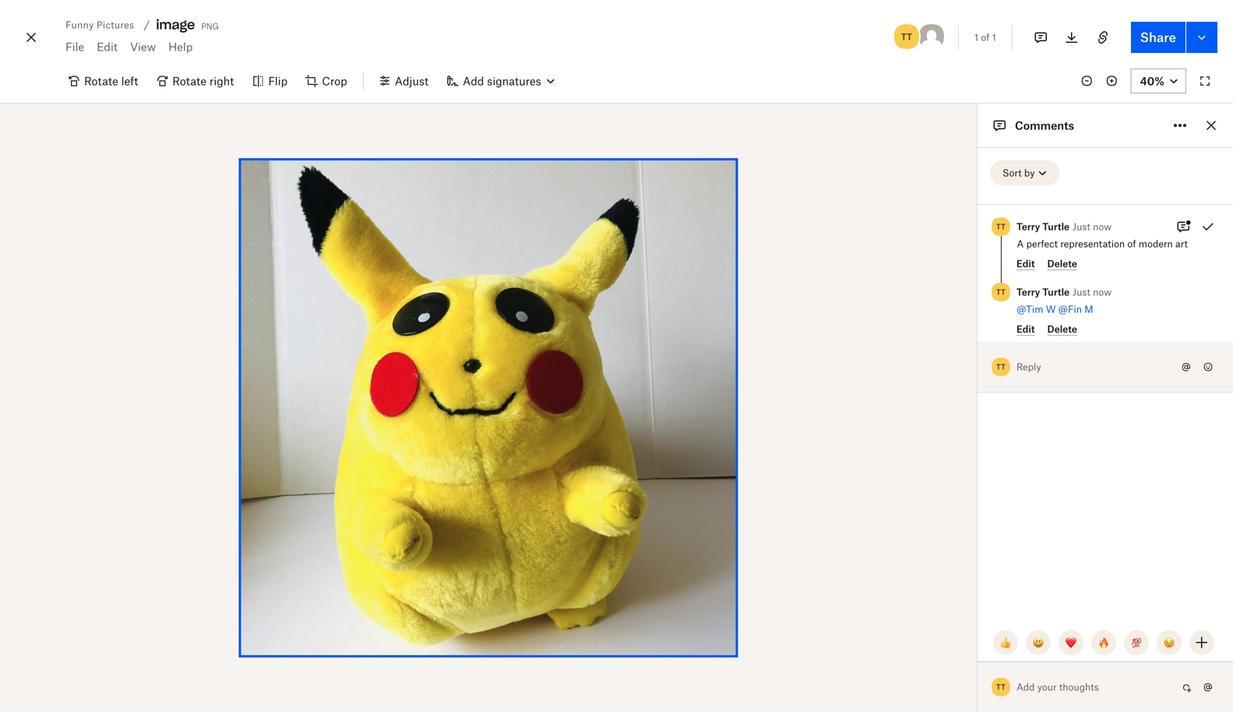 Task type: describe. For each thing, give the bounding box(es) containing it.
turtle for terry turtle just now
[[1043, 221, 1070, 233]]

😃 button
[[1026, 630, 1051, 655]]

40% button
[[1131, 69, 1186, 93]]

thoughts
[[1059, 681, 1099, 693]]

terry for terry turtle just now
[[1017, 221, 1040, 233]]

sort by
[[1003, 167, 1035, 179]]

rotate right
[[172, 74, 234, 88]]

1 horizontal spatial of
[[1128, 238, 1136, 250]]

art
[[1176, 238, 1188, 250]]

delete button for first edit button from the bottom of the page
[[1047, 323, 1077, 336]]

💯 button
[[1124, 630, 1149, 655]]

😣 button
[[1157, 630, 1182, 655]]

terry turtle just now @tim w @fin m
[[1017, 286, 1112, 315]]

delete for first edit button from the top
[[1047, 258, 1077, 270]]

edit button
[[90, 34, 124, 59]]

close image
[[22, 25, 41, 50]]

now for terry turtle just now @tim w @fin m
[[1093, 286, 1112, 298]]

edit for edit popup button
[[97, 40, 118, 53]]

🔥 button
[[1091, 630, 1116, 655]]

sort by button
[[990, 160, 1060, 185]]

2 1 from the left
[[992, 32, 996, 43]]

representation
[[1060, 238, 1125, 250]]

delete button for first edit button from the top
[[1047, 258, 1077, 270]]

your
[[1037, 681, 1057, 693]]

/
[[144, 18, 150, 32]]

🔥
[[1098, 636, 1109, 649]]

help
[[168, 40, 193, 53]]

a
[[1017, 238, 1024, 250]]

sort
[[1003, 167, 1022, 179]]

❤️
[[1066, 636, 1077, 649]]

crop button
[[297, 69, 357, 93]]

Reply text field
[[1017, 354, 1177, 379]]

add your thoughts
[[1017, 681, 1099, 693]]

png
[[201, 18, 219, 32]]

@fin
[[1059, 303, 1082, 315]]

rotate for rotate right
[[172, 74, 207, 88]]

crop
[[322, 74, 347, 88]]

perfect
[[1026, 238, 1058, 250]]

terry for terry turtle just now @tim w @fin m
[[1017, 286, 1040, 298]]

file button
[[59, 34, 90, 59]]

👍 button
[[993, 630, 1018, 655]]

flip button
[[243, 69, 297, 93]]

view
[[130, 40, 156, 53]]



Task type: vqa. For each thing, say whether or not it's contained in the screenshot.
files
no



Task type: locate. For each thing, give the bounding box(es) containing it.
right
[[209, 74, 234, 88]]

0 vertical spatial now
[[1093, 221, 1112, 233]]

turtle
[[1043, 221, 1070, 233], [1043, 286, 1070, 298]]

a perfect representation of modern art
[[1017, 238, 1188, 250]]

of
[[981, 32, 990, 43], [1128, 238, 1136, 250]]

1 vertical spatial delete button
[[1047, 323, 1077, 336]]

pictures
[[97, 19, 134, 31]]

❤️ button
[[1059, 630, 1084, 655]]

@tim
[[1017, 303, 1043, 315]]

reply
[[1017, 361, 1041, 373]]

adjust button
[[370, 69, 438, 93]]

1 vertical spatial terry
[[1017, 286, 1040, 298]]

0 horizontal spatial of
[[981, 32, 990, 43]]

40%
[[1140, 74, 1165, 88]]

delete for first edit button from the bottom of the page
[[1047, 323, 1077, 335]]

0 vertical spatial edit button
[[1017, 258, 1035, 270]]

delete button
[[1047, 258, 1077, 270], [1047, 323, 1077, 336]]

1 now from the top
[[1093, 221, 1112, 233]]

1 just from the top
[[1073, 221, 1091, 233]]

adjust
[[395, 74, 429, 88]]

add left signatures
[[463, 74, 484, 88]]

2 just from the top
[[1073, 286, 1091, 298]]

1
[[975, 32, 979, 43], [992, 32, 996, 43]]

👍
[[1000, 636, 1011, 649]]

1 horizontal spatial 1
[[992, 32, 996, 43]]

1 rotate from the left
[[84, 74, 118, 88]]

add inside the add signatures popup button
[[463, 74, 484, 88]]

rotate inside button
[[172, 74, 207, 88]]

1 turtle from the top
[[1043, 221, 1070, 233]]

1 vertical spatial now
[[1093, 286, 1112, 298]]

edit for first edit button from the top
[[1017, 258, 1035, 270]]

rotate inside button
[[84, 74, 118, 88]]

rotate left
[[84, 74, 138, 88]]

delete down '@fin'
[[1047, 323, 1077, 335]]

1 vertical spatial turtle
[[1043, 286, 1070, 298]]

w
[[1046, 303, 1056, 315]]

funny
[[65, 19, 94, 31]]

funny pictures
[[65, 19, 134, 31]]

edit inside edit popup button
[[97, 40, 118, 53]]

file
[[65, 40, 84, 53]]

add your thoughts image
[[1017, 679, 1165, 696]]

2 rotate from the left
[[172, 74, 207, 88]]

delete button down perfect
[[1047, 258, 1077, 270]]

modern
[[1139, 238, 1173, 250]]

2 terry from the top
[[1017, 286, 1040, 298]]

view button
[[124, 34, 162, 59]]

1 terry from the top
[[1017, 221, 1040, 233]]

now up a perfect representation of modern art
[[1093, 221, 1112, 233]]

1 vertical spatial edit
[[1017, 258, 1035, 270]]

now for terry turtle just now
[[1093, 221, 1112, 233]]

just for terry turtle just now @tim w @fin m
[[1073, 286, 1091, 298]]

1 vertical spatial edit button
[[1017, 323, 1035, 336]]

1 vertical spatial delete
[[1047, 323, 1077, 335]]

2 now from the top
[[1093, 286, 1112, 298]]

by
[[1024, 167, 1035, 179]]

just inside terry turtle just now @tim w @fin m
[[1073, 286, 1091, 298]]

terry up a
[[1017, 221, 1040, 233]]

1 1 from the left
[[975, 32, 979, 43]]

edit button down @tim
[[1017, 323, 1035, 336]]

comments
[[1015, 119, 1074, 132]]

now up m at the top
[[1093, 286, 1112, 298]]

add for add signatures
[[463, 74, 484, 88]]

2 edit button from the top
[[1017, 323, 1035, 336]]

just up "representation"
[[1073, 221, 1091, 233]]

1 delete from the top
[[1047, 258, 1077, 270]]

1 of 1
[[975, 32, 996, 43]]

terry inside terry turtle just now @tim w @fin m
[[1017, 286, 1040, 298]]

😃
[[1033, 636, 1044, 649]]

edit button
[[1017, 258, 1035, 270], [1017, 323, 1035, 336]]

funny pictures button
[[59, 16, 140, 34]]

rotate left button
[[59, 69, 147, 93]]

tt button
[[893, 23, 921, 51]]

terry up @tim
[[1017, 286, 1040, 298]]

image
[[156, 17, 195, 33]]

rotate right button
[[147, 69, 243, 93]]

terry
[[1017, 221, 1040, 233], [1017, 286, 1040, 298]]

1 horizontal spatial add
[[1017, 681, 1035, 693]]

0 horizontal spatial add
[[463, 74, 484, 88]]

edit down 'funny pictures'
[[97, 40, 118, 53]]

flip
[[268, 74, 288, 88]]

rotate left right
[[172, 74, 207, 88]]

close right sidebar image
[[1202, 116, 1221, 135]]

2 delete button from the top
[[1047, 323, 1077, 336]]

0 vertical spatial just
[[1073, 221, 1091, 233]]

tt
[[901, 31, 912, 43], [996, 222, 1006, 231], [996, 287, 1006, 297], [996, 362, 1006, 372], [996, 682, 1006, 692]]

delete button down '@fin'
[[1047, 323, 1077, 336]]

turtle up perfect
[[1043, 221, 1070, 233]]

delete down perfect
[[1047, 258, 1077, 270]]

0 vertical spatial turtle
[[1043, 221, 1070, 233]]

1 horizontal spatial rotate
[[172, 74, 207, 88]]

2 vertical spatial edit
[[1017, 323, 1035, 335]]

Add your thoughts text field
[[1017, 675, 1177, 700]]

add for add your thoughts
[[1017, 681, 1035, 693]]

help button
[[162, 34, 199, 59]]

0 vertical spatial terry
[[1017, 221, 1040, 233]]

now
[[1093, 221, 1112, 233], [1093, 286, 1112, 298]]

turtle inside terry turtle just now @tim w @fin m
[[1043, 286, 1070, 298]]

1 delete button from the top
[[1047, 258, 1077, 270]]

add signatures button
[[438, 69, 563, 93]]

rotate left left
[[84, 74, 118, 88]]

turtle for terry turtle just now @tim w @fin m
[[1043, 286, 1070, 298]]

/ image png
[[144, 17, 219, 33]]

2 turtle from the top
[[1043, 286, 1070, 298]]

edit for first edit button from the bottom of the page
[[1017, 323, 1035, 335]]

share button
[[1131, 22, 1186, 53]]

edit button down a
[[1017, 258, 1035, 270]]

add left your
[[1017, 681, 1035, 693]]

reply image
[[1017, 358, 1165, 375]]

0 horizontal spatial rotate
[[84, 74, 118, 88]]

just for terry turtle just now
[[1073, 221, 1091, 233]]

1 vertical spatial of
[[1128, 238, 1136, 250]]

0 horizontal spatial 1
[[975, 32, 979, 43]]

0 vertical spatial edit
[[97, 40, 118, 53]]

0 vertical spatial of
[[981, 32, 990, 43]]

share
[[1140, 30, 1176, 45]]

m
[[1085, 303, 1094, 315]]

edit
[[97, 40, 118, 53], [1017, 258, 1035, 270], [1017, 323, 1035, 335]]

now inside terry turtle just now @tim w @fin m
[[1093, 286, 1112, 298]]

1 edit button from the top
[[1017, 258, 1035, 270]]

rotate for rotate left
[[84, 74, 118, 88]]

0 vertical spatial delete
[[1047, 258, 1077, 270]]

terry turtle just now
[[1017, 221, 1112, 233]]

😣
[[1164, 636, 1175, 649]]

1 vertical spatial add
[[1017, 681, 1035, 693]]

rotate
[[84, 74, 118, 88], [172, 74, 207, 88]]

delete
[[1047, 258, 1077, 270], [1047, 323, 1077, 335]]

turtle up w
[[1043, 286, 1070, 298]]

0 vertical spatial delete button
[[1047, 258, 1077, 270]]

edit down a
[[1017, 258, 1035, 270]]

1 vertical spatial just
[[1073, 286, 1091, 298]]

add
[[463, 74, 484, 88], [1017, 681, 1035, 693]]

2 delete from the top
[[1047, 323, 1077, 335]]

just up m at the top
[[1073, 286, 1091, 298]]

left
[[121, 74, 138, 88]]

tt inside button
[[901, 31, 912, 43]]

edit down @tim
[[1017, 323, 1035, 335]]

0 vertical spatial add
[[463, 74, 484, 88]]

just
[[1073, 221, 1091, 233], [1073, 286, 1091, 298]]

add signatures
[[463, 74, 541, 88]]

signatures
[[487, 74, 541, 88]]

💯
[[1131, 636, 1142, 649]]



